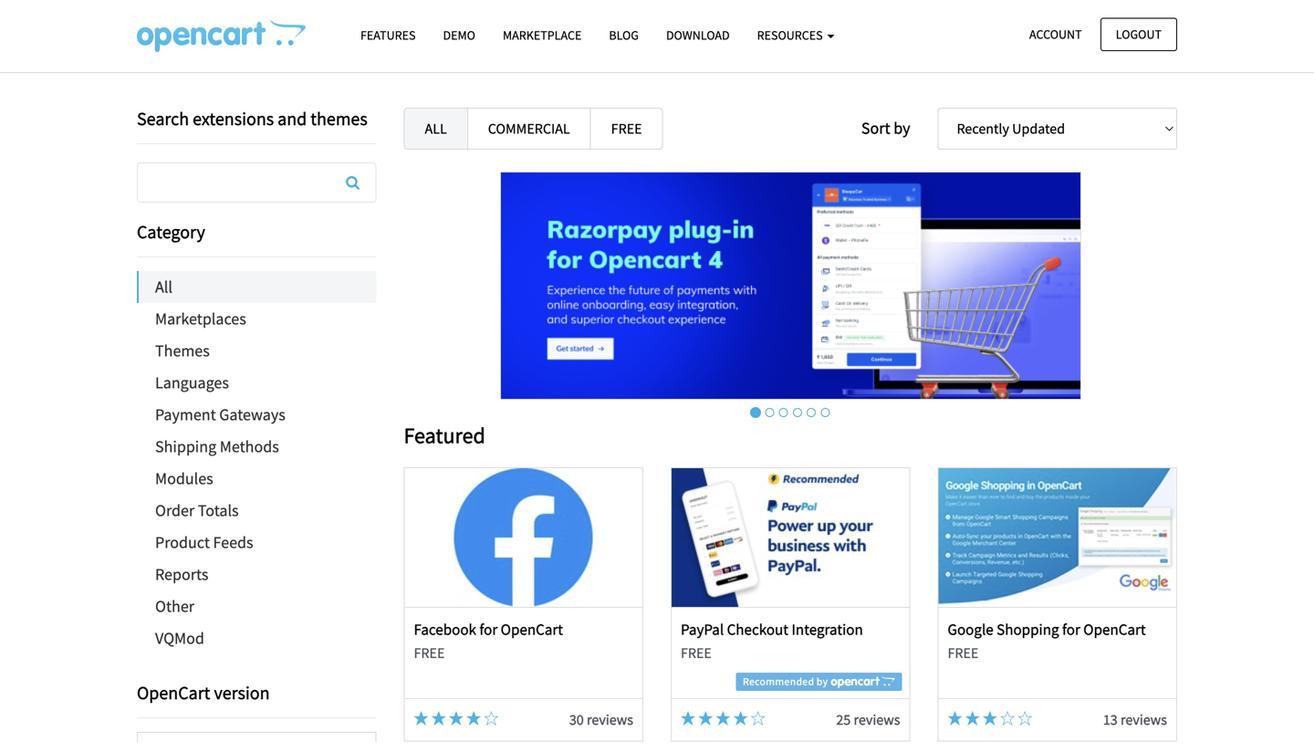 Task type: vqa. For each thing, say whether or not it's contained in the screenshot.
'Facebook Marketing Partner' image
no



Task type: locate. For each thing, give the bounding box(es) containing it.
1 horizontal spatial all
[[425, 120, 447, 138]]

demo
[[443, 27, 476, 43]]

1 horizontal spatial all link
[[404, 108, 468, 150]]

1 free from the left
[[414, 644, 445, 662]]

30
[[570, 711, 584, 729]]

logout link
[[1101, 18, 1178, 51]]

6 star light image from the left
[[716, 711, 731, 726]]

1 vertical spatial all link
[[139, 271, 377, 303]]

paypal checkout integration image
[[672, 468, 910, 607]]

1 horizontal spatial reviews
[[854, 711, 901, 729]]

reports link
[[137, 559, 377, 591]]

0 vertical spatial all
[[425, 120, 447, 138]]

1 horizontal spatial star light o image
[[751, 711, 766, 726]]

google shopping for opencart link
[[948, 620, 1146, 639]]

star light image
[[432, 711, 446, 726], [734, 711, 748, 726], [948, 711, 963, 726], [983, 711, 998, 726]]

resources
[[758, 27, 826, 43]]

languages link
[[137, 367, 377, 399]]

3 star light o image from the left
[[1001, 711, 1015, 726]]

3 star light image from the left
[[467, 711, 481, 726]]

2 for from the left
[[1063, 620, 1081, 639]]

star light o image down paypal checkout integration free
[[751, 711, 766, 726]]

opencart inside facebook for opencart free
[[501, 620, 563, 639]]

all link
[[404, 108, 468, 150], [139, 271, 377, 303]]

0 horizontal spatial reviews
[[587, 711, 634, 729]]

free down google
[[948, 644, 979, 662]]

download link
[[653, 19, 744, 51]]

feeds
[[213, 532, 253, 553]]

search image
[[346, 175, 360, 190]]

0 horizontal spatial star light o image
[[484, 711, 499, 726]]

order
[[155, 500, 195, 521]]

free
[[414, 644, 445, 662], [681, 644, 712, 662], [948, 644, 979, 662]]

free down facebook at the left
[[414, 644, 445, 662]]

reviews for paypal checkout integration
[[854, 711, 901, 729]]

1 reviews from the left
[[587, 711, 634, 729]]

opencart down vqmod
[[137, 682, 210, 704]]

free for paypal
[[681, 644, 712, 662]]

1 star light image from the left
[[432, 711, 446, 726]]

and
[[278, 107, 307, 130]]

free inside google shopping for opencart free
[[948, 644, 979, 662]]

2 horizontal spatial opencart
[[1084, 620, 1146, 639]]

checkout
[[727, 620, 789, 639]]

order totals
[[155, 500, 239, 521]]

paypal checkout integration link
[[681, 620, 864, 639]]

3 star light image from the left
[[948, 711, 963, 726]]

facebook for opencart link
[[414, 620, 563, 639]]

google
[[948, 620, 994, 639]]

opencart inside google shopping for opencart free
[[1084, 620, 1146, 639]]

for
[[480, 620, 498, 639], [1063, 620, 1081, 639]]

reviews right 30
[[587, 711, 634, 729]]

star light o image down facebook for opencart free
[[484, 711, 499, 726]]

3 reviews from the left
[[1121, 711, 1168, 729]]

4 star light image from the left
[[983, 711, 998, 726]]

2 star light o image from the left
[[751, 711, 766, 726]]

reviews right 25
[[854, 711, 901, 729]]

2 star light image from the left
[[449, 711, 464, 726]]

free inside facebook for opencart free
[[414, 644, 445, 662]]

modules link
[[137, 463, 377, 495]]

2 horizontal spatial reviews
[[1121, 711, 1168, 729]]

reviews right 13
[[1121, 711, 1168, 729]]

1 horizontal spatial opencart
[[501, 620, 563, 639]]

free down paypal
[[681, 644, 712, 662]]

opencart right facebook at the left
[[501, 620, 563, 639]]

blog
[[609, 27, 639, 43]]

reviews
[[587, 711, 634, 729], [854, 711, 901, 729], [1121, 711, 1168, 729]]

0 horizontal spatial opencart
[[137, 682, 210, 704]]

1 horizontal spatial free
[[681, 644, 712, 662]]

gateways
[[219, 404, 286, 425]]

star light o image left star light o image at the right bottom of the page
[[1001, 711, 1015, 726]]

languages
[[155, 373, 229, 393]]

0 horizontal spatial all
[[155, 277, 173, 297]]

0 horizontal spatial for
[[480, 620, 498, 639]]

all
[[425, 120, 447, 138], [155, 277, 173, 297]]

0 horizontal spatial free
[[414, 644, 445, 662]]

for inside google shopping for opencart free
[[1063, 620, 1081, 639]]

facebook for opencart image
[[405, 468, 643, 607]]

None text field
[[138, 163, 376, 202]]

features link
[[347, 19, 430, 51]]

0 vertical spatial all link
[[404, 108, 468, 150]]

opencart right shopping
[[1084, 620, 1146, 639]]

1 for from the left
[[480, 620, 498, 639]]

2 horizontal spatial free
[[948, 644, 979, 662]]

1 horizontal spatial for
[[1063, 620, 1081, 639]]

all for commercial
[[425, 120, 447, 138]]

for right facebook at the left
[[480, 620, 498, 639]]

2 free from the left
[[681, 644, 712, 662]]

free inside paypal checkout integration free
[[681, 644, 712, 662]]

1 star light o image from the left
[[484, 711, 499, 726]]

google shopping for opencart free
[[948, 620, 1146, 662]]

reviews for facebook for opencart
[[587, 711, 634, 729]]

star light image
[[414, 711, 429, 726], [449, 711, 464, 726], [467, 711, 481, 726], [681, 711, 696, 726], [699, 711, 713, 726], [716, 711, 731, 726], [966, 711, 980, 726]]

0 horizontal spatial all link
[[139, 271, 377, 303]]

modules
[[155, 468, 213, 489]]

demo link
[[430, 19, 489, 51]]

free
[[611, 120, 642, 138]]

shipping
[[155, 436, 217, 457]]

shipping methods
[[155, 436, 279, 457]]

order totals link
[[137, 495, 377, 527]]

for right shopping
[[1063, 620, 1081, 639]]

shipping methods link
[[137, 431, 377, 463]]

1 vertical spatial all
[[155, 277, 173, 297]]

opencart
[[501, 620, 563, 639], [1084, 620, 1146, 639], [137, 682, 210, 704]]

2 reviews from the left
[[854, 711, 901, 729]]

25 reviews
[[837, 711, 901, 729]]

3 free from the left
[[948, 644, 979, 662]]

star light o image
[[484, 711, 499, 726], [751, 711, 766, 726], [1001, 711, 1015, 726]]

opencart extensions image
[[137, 19, 306, 52]]

shopping
[[997, 620, 1060, 639]]

marketplace
[[503, 27, 582, 43]]

13
[[1104, 711, 1118, 729]]

sort by
[[862, 118, 911, 138]]

product feeds link
[[137, 527, 377, 559]]

paypal
[[681, 620, 724, 639]]

2 horizontal spatial star light o image
[[1001, 711, 1015, 726]]



Task type: describe. For each thing, give the bounding box(es) containing it.
for inside facebook for opencart free
[[480, 620, 498, 639]]

4 star light image from the left
[[681, 711, 696, 726]]

2 star light image from the left
[[734, 711, 748, 726]]

resources link
[[744, 19, 849, 51]]

commercial link
[[467, 108, 591, 150]]

extensions
[[193, 107, 274, 130]]

paypal checkout integration free
[[681, 620, 864, 662]]

logout
[[1116, 26, 1162, 42]]

category
[[137, 221, 205, 243]]

5 star light image from the left
[[699, 711, 713, 726]]

commercial
[[488, 120, 570, 138]]

search extensions and themes
[[137, 107, 368, 130]]

30 reviews
[[570, 711, 634, 729]]

blog link
[[596, 19, 653, 51]]

25
[[837, 711, 851, 729]]

star light o image
[[1018, 711, 1033, 726]]

reviews for google shopping for opencart
[[1121, 711, 1168, 729]]

reports
[[155, 564, 209, 585]]

marketplaces link
[[137, 303, 377, 335]]

themes
[[155, 341, 210, 361]]

facebook for opencart free
[[414, 620, 563, 662]]

marketplaces
[[155, 309, 246, 329]]

product
[[155, 532, 210, 553]]

themes
[[311, 107, 368, 130]]

1 star light image from the left
[[414, 711, 429, 726]]

themes link
[[137, 335, 377, 367]]

methods
[[220, 436, 279, 457]]

13 reviews
[[1104, 711, 1168, 729]]

other
[[155, 596, 194, 617]]

account link
[[1014, 18, 1098, 51]]

vqmod
[[155, 628, 204, 649]]

free for facebook
[[414, 644, 445, 662]]

all link for commercial
[[404, 108, 468, 150]]

all for marketplaces
[[155, 277, 173, 297]]

free link
[[590, 108, 663, 150]]

product feeds
[[155, 532, 253, 553]]

razorpay (opencart 4.x.x) image
[[500, 172, 1082, 400]]

integration
[[792, 620, 864, 639]]

all link for marketplaces
[[139, 271, 377, 303]]

payment gateways
[[155, 404, 286, 425]]

totals
[[198, 500, 239, 521]]

version
[[214, 682, 270, 704]]

opencart version
[[137, 682, 270, 704]]

star light o image for facebook for opencart
[[484, 711, 499, 726]]

featured
[[404, 422, 486, 449]]

search
[[137, 107, 189, 130]]

star light o image for paypal checkout integration
[[751, 711, 766, 726]]

vqmod link
[[137, 623, 377, 655]]

features
[[361, 27, 416, 43]]

payment gateways link
[[137, 399, 377, 431]]

sort
[[862, 118, 891, 138]]

other link
[[137, 591, 377, 623]]

by
[[894, 118, 911, 138]]

google shopping for opencart image
[[939, 468, 1177, 607]]

facebook
[[414, 620, 477, 639]]

payment
[[155, 404, 216, 425]]

7 star light image from the left
[[966, 711, 980, 726]]

download
[[666, 27, 730, 43]]

account
[[1030, 26, 1082, 42]]

marketplace link
[[489, 19, 596, 51]]



